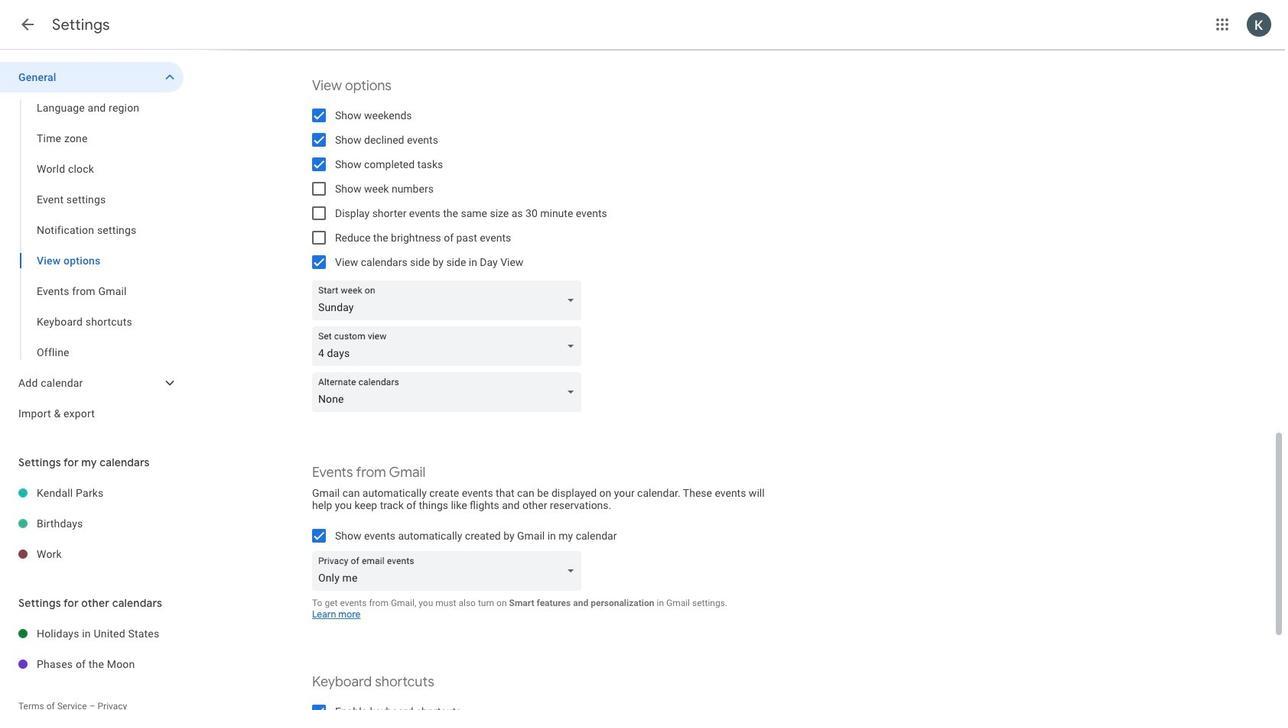 Task type: vqa. For each thing, say whether or not it's contained in the screenshot.
Work tree item
yes



Task type: locate. For each thing, give the bounding box(es) containing it.
1 vertical spatial tree
[[0, 478, 184, 570]]

2 vertical spatial tree
[[0, 619, 184, 680]]

None field
[[312, 267, 588, 307], [312, 313, 588, 353], [312, 359, 588, 399], [312, 538, 588, 578], [312, 267, 588, 307], [312, 313, 588, 353], [312, 359, 588, 399], [312, 538, 588, 578]]

3 tree from the top
[[0, 619, 184, 680]]

heading
[[52, 15, 110, 34]]

general tree item
[[0, 62, 184, 93]]

group
[[0, 93, 184, 368]]

0 vertical spatial tree
[[0, 62, 184, 429]]

tree
[[0, 62, 184, 429], [0, 478, 184, 570], [0, 619, 184, 680]]

2 tree from the top
[[0, 478, 184, 570]]



Task type: describe. For each thing, give the bounding box(es) containing it.
go back image
[[18, 15, 37, 34]]

kendall parks tree item
[[0, 478, 184, 509]]

holidays in united states tree item
[[0, 619, 184, 650]]

1 tree from the top
[[0, 62, 184, 429]]

birthdays tree item
[[0, 509, 184, 539]]

work tree item
[[0, 539, 184, 570]]

phases of the moon tree item
[[0, 650, 184, 680]]



